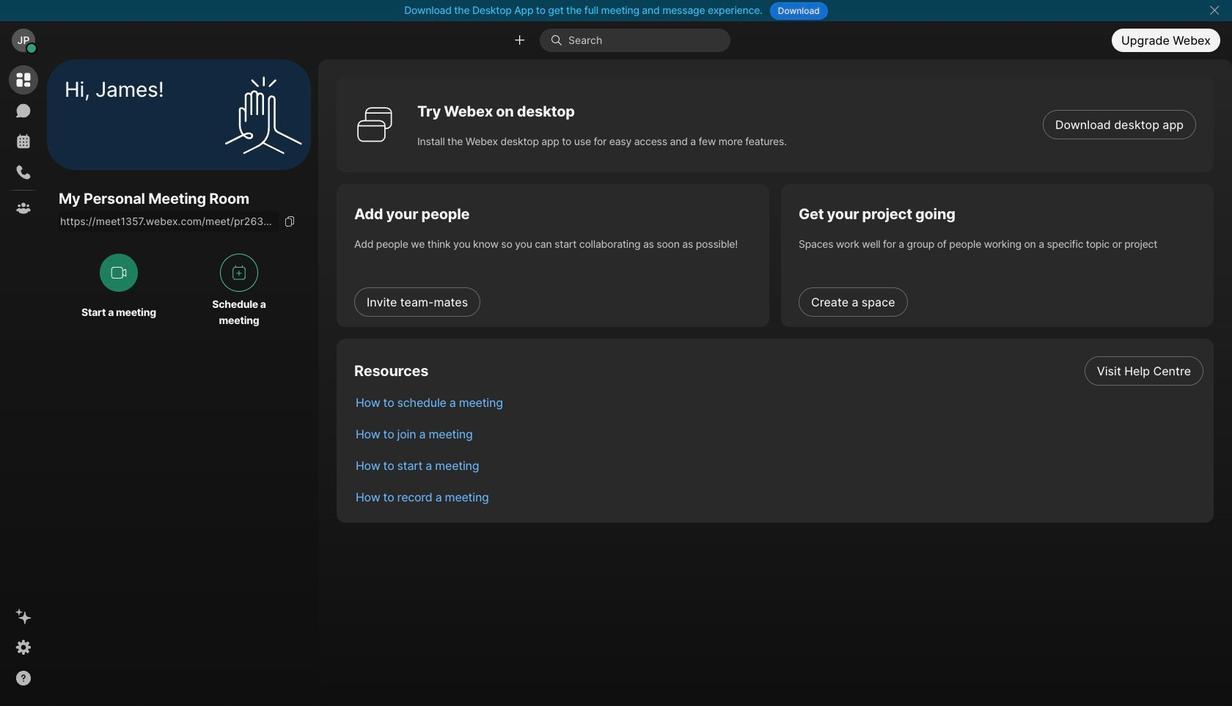 Task type: locate. For each thing, give the bounding box(es) containing it.
4 list item from the top
[[344, 450, 1214, 481]]

navigation
[[0, 59, 47, 706]]

3 list item from the top
[[344, 418, 1214, 450]]

webex tab list
[[9, 65, 38, 223]]

list item
[[344, 355, 1214, 387], [344, 387, 1214, 418], [344, 418, 1214, 450], [344, 450, 1214, 481], [344, 481, 1214, 513]]

None text field
[[59, 211, 279, 232]]

two hands high-fiving image
[[219, 71, 307, 159]]

cancel_16 image
[[1209, 4, 1221, 16]]



Task type: vqa. For each thing, say whether or not it's contained in the screenshot.
fifth list item from the bottom
yes



Task type: describe. For each thing, give the bounding box(es) containing it.
2 list item from the top
[[344, 387, 1214, 418]]

1 list item from the top
[[344, 355, 1214, 387]]

5 list item from the top
[[344, 481, 1214, 513]]



